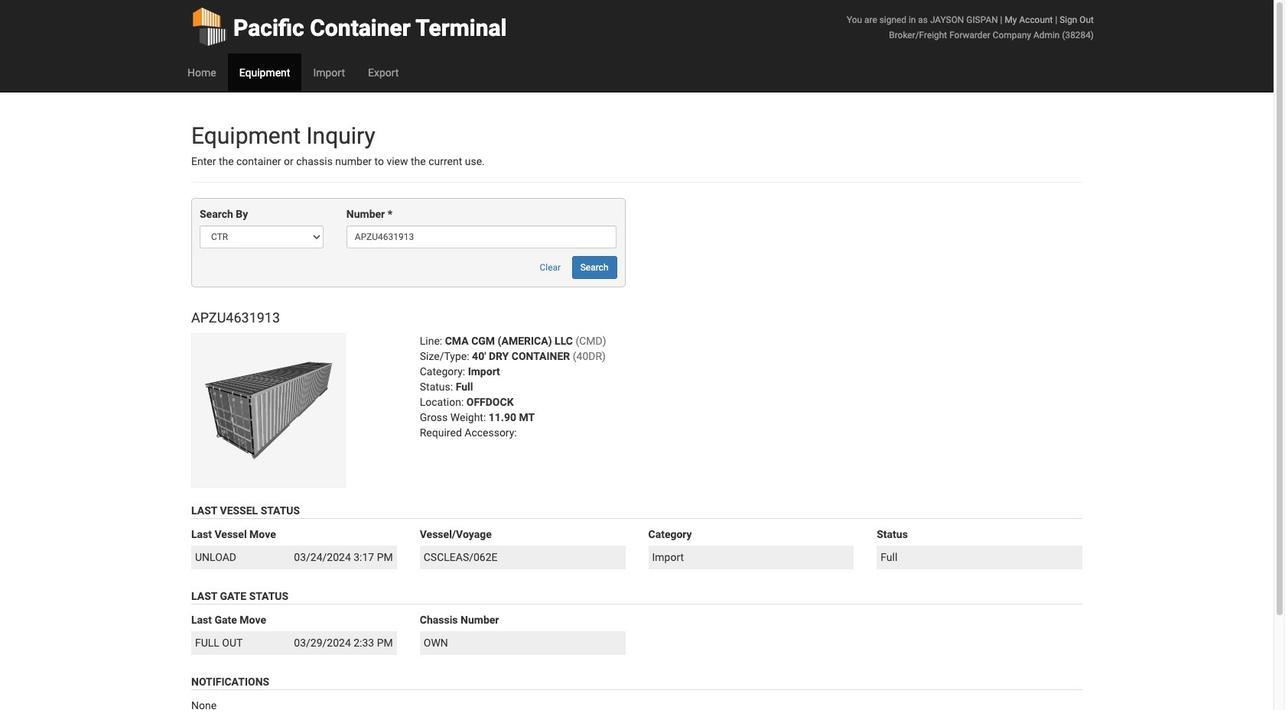 Task type: vqa. For each thing, say whether or not it's contained in the screenshot.
text box
yes



Task type: locate. For each thing, give the bounding box(es) containing it.
40dr image
[[191, 334, 346, 488]]

None text field
[[346, 226, 617, 249]]



